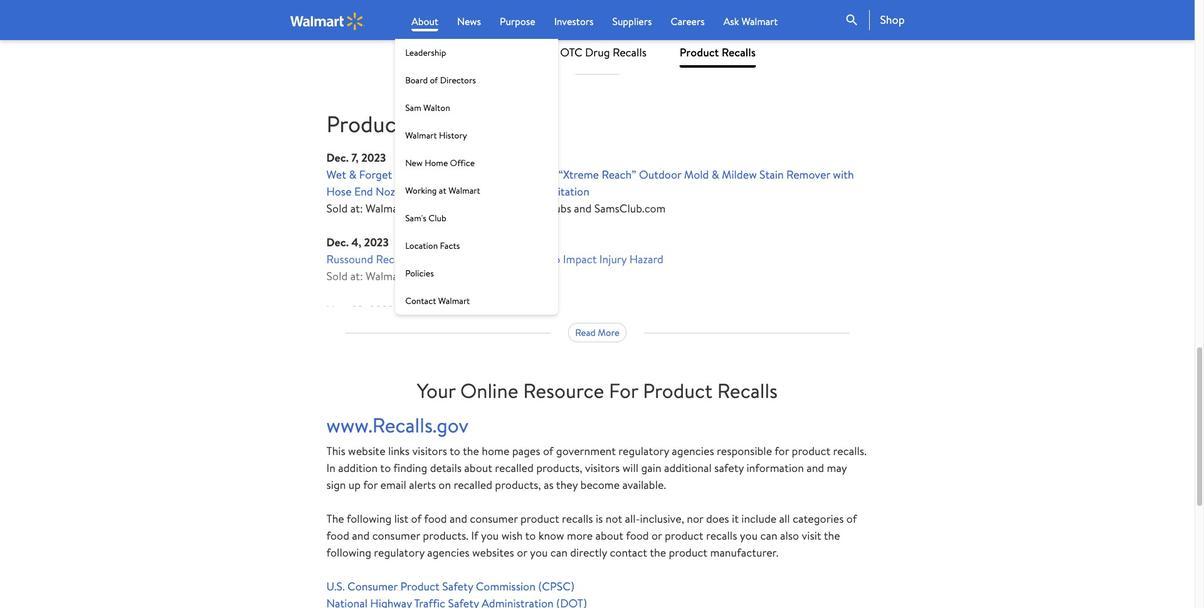 Task type: describe. For each thing, give the bounding box(es) containing it.
walmart up leadership
[[399, 18, 440, 34]]

at: inside dec. 4, 2023 russound recalls aw70v6 loudspeakers due to impact injury hazard sold at: walmart.com
[[350, 269, 363, 284]]

products.
[[423, 528, 469, 544]]

0 vertical spatial products,
[[536, 461, 582, 476]]

0 horizontal spatial recalls
[[562, 511, 593, 527]]

responsible
[[717, 444, 772, 459]]

and down irritation
[[574, 201, 592, 217]]

u.s. consumer product safety commission (cpsc)
[[326, 579, 575, 595]]

nozzle
[[376, 184, 408, 200]]

of right board
[[430, 74, 438, 87]]

0 vertical spatial list
[[578, 18, 592, 34]]

of up walmart.com,
[[470, 184, 480, 200]]

walmart inside 'contact walmart' link
[[438, 295, 470, 307]]

board
[[405, 74, 428, 87]]

contact walmart link
[[395, 287, 558, 315]]

suppliers
[[613, 14, 652, 28]]

ask walmart link
[[724, 14, 778, 29]]

walmart inside 'working at walmart' link
[[449, 184, 480, 197]]

ask
[[724, 14, 739, 28]]

ask walmart
[[724, 14, 778, 28]]

purpose button
[[500, 14, 535, 29]]

will
[[623, 461, 639, 476]]

sam's left clubs. on the top left of the page
[[495, 18, 522, 34]]

leadership link
[[395, 39, 558, 66]]

clubs.
[[525, 18, 555, 34]]

1 horizontal spatial the
[[650, 545, 666, 561]]

more
[[598, 326, 620, 339]]

walmart.com
[[366, 269, 430, 284]]

0 horizontal spatial consumer
[[372, 528, 420, 544]]

information
[[747, 461, 804, 476]]

1 horizontal spatial visitors
[[585, 461, 620, 476]]

up
[[349, 477, 361, 493]]

product down .
[[680, 45, 719, 60]]

does
[[706, 511, 729, 527]]

0 vertical spatial visitors
[[412, 444, 447, 459]]

inclusive,
[[640, 511, 684, 527]]

as
[[544, 477, 554, 493]]

alerts
[[409, 477, 436, 493]]

1 vertical spatial can
[[551, 545, 568, 561]]

nov. 22, 2023
[[326, 303, 394, 318]]

location
[[405, 240, 438, 252]]

clubs
[[661, 18, 686, 34]]

careers link
[[671, 14, 705, 29]]

due inside dec. 7, 2023 wet & forget usa recalls 2.7 million bottles of "xtreme reach" outdoor mold & mildew stain remover with hose end nozzle due to risk of skin and eye irritation sold at: walmart stores, walmart.com, sam's clubs and samsclub.com
[[411, 184, 431, 200]]

in
[[326, 461, 336, 476]]

walmart inside dec. 7, 2023 wet & forget usa recalls 2.7 million bottles of "xtreme reach" outdoor mold & mildew stain remover with hose end nozzle due to risk of skin and eye irritation sold at: walmart stores, walmart.com, sam's clubs and samsclub.com
[[366, 201, 406, 217]]

also
[[780, 528, 799, 544]]

1 stores from the left
[[442, 18, 472, 34]]

if
[[471, 528, 478, 544]]

the
[[326, 511, 344, 527]]

the inside www.recalls.gov this website links visitors to the home pages of government regulatory agencies responsible for product recalls. in addition to finding details about recalled products, visitors will gain additional safety information and may sign up for email alerts on recalled products, as they become available.
[[463, 444, 479, 459]]

news
[[457, 14, 481, 28]]

is
[[596, 511, 603, 527]]

product right for
[[643, 377, 713, 404]]

end
[[354, 184, 373, 200]]

see list of stores and clubs link
[[558, 18, 686, 34]]

recalls inside pharmacy / otc drug recalls link
[[613, 45, 647, 60]]

impact
[[563, 252, 597, 267]]

russound
[[326, 252, 373, 267]]

u.s. consumer product safety commission (cpsc) link
[[326, 579, 575, 595]]

home image
[[290, 12, 365, 30]]

usa
[[395, 167, 416, 183]]

samsclub.com
[[594, 201, 666, 217]]

otc
[[560, 45, 583, 60]]

2 & from the left
[[712, 167, 719, 183]]

2 horizontal spatial the
[[824, 528, 840, 544]]

directly
[[570, 545, 607, 561]]

0 vertical spatial for
[[775, 444, 789, 459]]

sam walton link
[[395, 94, 558, 122]]

www.recalls.gov this website links visitors to the home pages of government regulatory agencies responsible for product recalls. in addition to finding details about recalled products, visitors will gain additional safety information and may sign up for email alerts on recalled products, as they become available.
[[326, 412, 867, 493]]

1 horizontal spatial can
[[761, 528, 778, 544]]

1 vertical spatial or
[[517, 545, 527, 561]]

it
[[732, 511, 739, 527]]

sold inside dec. 4, 2023 russound recalls aw70v6 loudspeakers due to impact injury hazard sold at: walmart.com
[[326, 269, 348, 284]]

dec. for wet
[[326, 150, 349, 166]]

resource
[[523, 377, 604, 404]]

dec. for russound
[[326, 235, 349, 251]]

"xtreme
[[559, 167, 599, 183]]

working at walmart link
[[395, 177, 558, 204]]

all-
[[625, 511, 640, 527]]

consumer
[[348, 579, 398, 595]]

may
[[827, 461, 847, 476]]

leadership
[[405, 46, 446, 59]]

bottles
[[508, 167, 543, 183]]

shop link
[[870, 10, 905, 30]]

and left the clubs
[[641, 18, 658, 34]]

1 at: from the top
[[350, 18, 363, 34]]

walmart history
[[405, 129, 467, 142]]

categories
[[793, 511, 844, 527]]

2 stores from the left
[[608, 18, 638, 34]]

(cpsc)
[[538, 579, 575, 595]]

government
[[556, 444, 616, 459]]

safety
[[442, 579, 473, 595]]

safety
[[715, 461, 744, 476]]

purpose
[[500, 14, 535, 28]]

1 vertical spatial recalls
[[706, 528, 737, 544]]

0 horizontal spatial product recalls
[[326, 108, 478, 140]]

wet
[[326, 167, 346, 183]]

wish
[[502, 528, 523, 544]]

history
[[439, 129, 467, 142]]

the following list of food and consumer product recalls is not all-inclusive, nor does it include all categories of food and consumer products. if you wish to know more about food or product recalls you can also visit the following regulatory agencies websites or you can directly contact the product manufacturer.
[[326, 511, 857, 561]]

sold inside dec. 7, 2023 wet & forget usa recalls 2.7 million bottles of "xtreme reach" outdoor mold & mildew stain remover with hose end nozzle due to risk of skin and eye irritation sold at: walmart stores, walmart.com, sam's clubs and samsclub.com
[[326, 201, 348, 217]]

aw70v6
[[413, 252, 456, 267]]

facts
[[440, 240, 460, 252]]

contact
[[610, 545, 647, 561]]

wet & forget usa recalls 2.7 million bottles of "xtreme reach" outdoor mold & mildew stain remover with hose end nozzle due to risk of skin and eye irritation link
[[326, 167, 854, 200]]

links
[[388, 444, 410, 459]]

about inside the following list of food and consumer product recalls is not all-inclusive, nor does it include all categories of food and consumer products. if you wish to know more about food or product recalls you can also visit the following regulatory agencies websites or you can directly contact the product manufacturer.
[[596, 528, 624, 544]]

working at walmart
[[405, 184, 480, 197]]

sold at: select walmart stores and sam's clubs. see list of stores and clubs .
[[326, 18, 688, 34]]

for
[[609, 377, 638, 404]]

to inside dec. 7, 2023 wet & forget usa recalls 2.7 million bottles of "xtreme reach" outdoor mold & mildew stain remover with hose end nozzle due to risk of skin and eye irritation sold at: walmart stores, walmart.com, sam's clubs and samsclub.com
[[434, 184, 444, 200]]

pharmacy
[[502, 45, 551, 60]]

stain
[[760, 167, 784, 183]]

websites
[[472, 545, 514, 561]]

gain
[[641, 461, 662, 476]]

website
[[348, 444, 386, 459]]

shop
[[880, 12, 905, 28]]

your
[[417, 377, 456, 404]]



Task type: vqa. For each thing, say whether or not it's contained in the screenshot.
cards. inside the DON'T ALWAYS TRUST YOUR CALLER ID. SCAMMERS CAN MANIPULATE A CALLER ID TO LOOK LIKE A LEGITIMATE COMPANY OR GOVERNMENT AGENCY. DON'T PURCHASE A GIFT CARD IF IT APPEARS THAT THE PACKAGING HAS BEEN ALTERED OR MANIPULATED. IF YOU HAVE QUESTIONS ABOUT A GIFT CARD, ASK SOMEONE WHO WORKS AT THAT STORE. DON'T CLICK ON OR RESPOND TO ONLINE ADS OR WEBSITES OFFERING FREE GIFT CARDS. THESE ARE OFTEN SCAMS. IF YOU THINK YOU'VE BEEN THE VICTIM OF A GIFT CARD SCAM, REPORT IT TO THE FEDERAL TRADE COMMISSION . IF YOU THINK YOU'VE BEEN THE VICTIM OF A GIFT CARD SCAM INVOLVING WALMART GIFT CARDS, REPORT IT TO (888) 537- 5503.
no



Task type: locate. For each thing, give the bounding box(es) containing it.
1 vertical spatial products,
[[495, 477, 541, 493]]

0 vertical spatial recalls
[[562, 511, 593, 527]]

2 vertical spatial at:
[[350, 269, 363, 284]]

2 vertical spatial sold
[[326, 269, 348, 284]]

1 vertical spatial 2023
[[364, 235, 389, 251]]

for right up
[[363, 477, 378, 493]]

2 at: from the top
[[350, 201, 363, 217]]

0 horizontal spatial visitors
[[412, 444, 447, 459]]

list right 'see'
[[578, 18, 592, 34]]

food down the
[[326, 528, 349, 544]]

pharmacy / otc drug recalls link
[[502, 38, 647, 68]]

policies link
[[395, 260, 558, 287]]

can down include
[[761, 528, 778, 544]]

product
[[680, 45, 719, 60], [326, 108, 405, 140], [643, 377, 713, 404], [400, 579, 440, 595]]

1 horizontal spatial recalled
[[495, 461, 534, 476]]

visit
[[802, 528, 821, 544]]

1 vertical spatial agencies
[[427, 545, 470, 561]]

sold down russound
[[326, 269, 348, 284]]

to inside the following list of food and consumer product recalls is not all-inclusive, nor does it include all categories of food and consumer products. if you wish to know more about food or product recalls you can also visit the following regulatory agencies websites or you can directly contact the product manufacturer.
[[525, 528, 536, 544]]

1 horizontal spatial you
[[530, 545, 548, 561]]

you right if
[[481, 528, 499, 544]]

www.recalls.gov
[[326, 412, 469, 439]]

and inside www.recalls.gov this website links visitors to the home pages of government regulatory agencies responsible for product recalls. in addition to finding details about recalled products, visitors will gain additional safety information and may sign up for email alerts on recalled products, as they become available.
[[807, 461, 824, 476]]

1 vertical spatial list
[[394, 511, 408, 527]]

become
[[581, 477, 620, 493]]

0 vertical spatial dec.
[[326, 150, 349, 166]]

0 horizontal spatial the
[[463, 444, 479, 459]]

0 horizontal spatial or
[[517, 545, 527, 561]]

&
[[349, 167, 357, 183], [712, 167, 719, 183]]

about down the home
[[464, 461, 492, 476]]

nor
[[687, 511, 704, 527]]

1 horizontal spatial consumer
[[470, 511, 518, 527]]

about inside www.recalls.gov this website links visitors to the home pages of government regulatory agencies responsible for product recalls. in addition to finding details about recalled products, visitors will gain additional safety information and may sign up for email alerts on recalled products, as they become available.
[[464, 461, 492, 476]]

online
[[460, 377, 518, 404]]

agencies inside www.recalls.gov this website links visitors to the home pages of government regulatory agencies responsible for product recalls. in addition to finding details about recalled products, visitors will gain additional safety information and may sign up for email alerts on recalled products, as they become available.
[[672, 444, 714, 459]]

hazard
[[630, 252, 664, 267]]

your online resource for product recalls
[[417, 377, 778, 404]]

1 vertical spatial due
[[527, 252, 547, 267]]

due up stores,
[[411, 184, 431, 200]]

at: down russound
[[350, 269, 363, 284]]

dec. inside dec. 7, 2023 wet & forget usa recalls 2.7 million bottles of "xtreme reach" outdoor mold & mildew stain remover with hose end nozzle due to risk of skin and eye irritation sold at: walmart stores, walmart.com, sam's clubs and samsclub.com
[[326, 150, 349, 166]]

1 horizontal spatial agencies
[[672, 444, 714, 459]]

recalls down 'does'
[[706, 528, 737, 544]]

.
[[686, 18, 688, 34]]

sam's down eye
[[514, 201, 541, 217]]

of right the categories
[[847, 511, 857, 527]]

3 at: from the top
[[350, 269, 363, 284]]

reach"
[[602, 167, 636, 183]]

visitors up details
[[412, 444, 447, 459]]

injury
[[600, 252, 627, 267]]

products,
[[536, 461, 582, 476], [495, 477, 541, 493]]

1 dec. from the top
[[326, 150, 349, 166]]

agencies inside the following list of food and consumer product recalls is not all-inclusive, nor does it include all categories of food and consumer products. if you wish to know more about food or product recalls you can also visit the following regulatory agencies websites or you can directly contact the product manufacturer.
[[427, 545, 470, 561]]

product inside www.recalls.gov this website links visitors to the home pages of government regulatory agencies responsible for product recalls. in addition to finding details about recalled products, visitors will gain additional safety information and may sign up for email alerts on recalled products, as they become available.
[[792, 444, 831, 459]]

at: down end
[[350, 201, 363, 217]]

product recalls down ask
[[680, 45, 756, 60]]

to left impact
[[550, 252, 560, 267]]

recalls inside dec. 4, 2023 russound recalls aw70v6 loudspeakers due to impact injury hazard sold at: walmart.com
[[376, 252, 410, 267]]

and up products. at bottom
[[450, 511, 467, 527]]

2 dec. from the top
[[326, 235, 349, 251]]

sign
[[326, 477, 346, 493]]

to
[[434, 184, 444, 200], [550, 252, 560, 267], [450, 444, 460, 459], [380, 461, 391, 476], [525, 528, 536, 544]]

visitors up "become"
[[585, 461, 620, 476]]

million
[[472, 167, 505, 183]]

agencies up additional
[[672, 444, 714, 459]]

consumer
[[470, 511, 518, 527], [372, 528, 420, 544]]

email
[[380, 477, 406, 493]]

know
[[539, 528, 564, 544]]

1 horizontal spatial regulatory
[[619, 444, 669, 459]]

more
[[567, 528, 593, 544]]

2023 up forget at the top left
[[361, 150, 386, 166]]

product
[[792, 444, 831, 459], [521, 511, 559, 527], [665, 528, 704, 544], [669, 545, 708, 561]]

2023 right the 22,
[[369, 303, 394, 318]]

they
[[556, 477, 578, 493]]

walton
[[423, 102, 450, 114]]

1 horizontal spatial &
[[712, 167, 719, 183]]

dec. up wet
[[326, 150, 349, 166]]

1 horizontal spatial about
[[596, 528, 624, 544]]

0 horizontal spatial about
[[464, 461, 492, 476]]

dec. left 4, at the top left
[[326, 235, 349, 251]]

walmart down sam walton
[[405, 129, 437, 142]]

news button
[[457, 14, 481, 29]]

0 vertical spatial following
[[347, 511, 392, 527]]

due inside dec. 4, 2023 russound recalls aw70v6 loudspeakers due to impact injury hazard sold at: walmart.com
[[527, 252, 547, 267]]

walmart right contact
[[438, 295, 470, 307]]

0 vertical spatial at:
[[350, 18, 363, 34]]

0 vertical spatial recalled
[[495, 461, 534, 476]]

for
[[775, 444, 789, 459], [363, 477, 378, 493]]

to up details
[[450, 444, 460, 459]]

recalls up more
[[562, 511, 593, 527]]

1 horizontal spatial or
[[652, 528, 662, 544]]

0 horizontal spatial stores
[[442, 18, 472, 34]]

new home office
[[405, 157, 475, 169]]

russound recalls aw70v6 loudspeakers due to impact injury hazard link
[[326, 252, 664, 267]]

due
[[411, 184, 431, 200], [527, 252, 547, 267]]

directors
[[440, 74, 476, 87]]

and down bottles
[[506, 184, 523, 200]]

1 vertical spatial sold
[[326, 201, 348, 217]]

regulatory inside the following list of food and consumer product recalls is not all-inclusive, nor does it include all categories of food and consumer products. if you wish to know more about food or product recalls you can also visit the following regulatory agencies websites or you can directly contact the product manufacturer.
[[374, 545, 425, 561]]

products, left as
[[495, 477, 541, 493]]

finding
[[393, 461, 427, 476]]

0 vertical spatial 2023
[[361, 150, 386, 166]]

to right wish
[[525, 528, 536, 544]]

for up information
[[775, 444, 789, 459]]

board of directors link
[[395, 66, 558, 94]]

2 horizontal spatial food
[[626, 528, 649, 544]]

mildew
[[722, 167, 757, 183]]

can
[[761, 528, 778, 544], [551, 545, 568, 561]]

at: left select
[[350, 18, 363, 34]]

2023 right 4, at the top left
[[364, 235, 389, 251]]

/
[[553, 45, 558, 60]]

1 vertical spatial product recalls
[[326, 108, 478, 140]]

0 horizontal spatial &
[[349, 167, 357, 183]]

at: inside dec. 7, 2023 wet & forget usa recalls 2.7 million bottles of "xtreme reach" outdoor mold & mildew stain remover with hose end nozzle due to risk of skin and eye irritation sold at: walmart stores, walmart.com, sam's clubs and samsclub.com
[[350, 201, 363, 217]]

recalled right on
[[454, 477, 492, 493]]

new home office link
[[395, 149, 558, 177]]

1 vertical spatial the
[[824, 528, 840, 544]]

0 horizontal spatial for
[[363, 477, 378, 493]]

product left safety in the left of the page
[[400, 579, 440, 595]]

0 vertical spatial agencies
[[672, 444, 714, 459]]

and down up
[[352, 528, 370, 544]]

sam's inside "link"
[[405, 212, 426, 225]]

and up the leadership link
[[475, 18, 493, 34]]

mold
[[684, 167, 709, 183]]

2 vertical spatial 2023
[[369, 303, 394, 318]]

this
[[326, 444, 345, 459]]

regulatory up consumer
[[374, 545, 425, 561]]

following up u.s.
[[326, 545, 371, 561]]

2023 inside dec. 7, 2023 wet & forget usa recalls 2.7 million bottles of "xtreme reach" outdoor mold & mildew stain remover with hose end nozzle due to risk of skin and eye irritation sold at: walmart stores, walmart.com, sam's clubs and samsclub.com
[[361, 150, 386, 166]]

list down "email"
[[394, 511, 408, 527]]

product recalls up new at the top of page
[[326, 108, 478, 140]]

consumer up wish
[[470, 511, 518, 527]]

recalls inside product recalls link
[[722, 45, 756, 60]]

sam's left club
[[405, 212, 426, 225]]

you down know
[[530, 545, 548, 561]]

2023 for &
[[361, 150, 386, 166]]

regulatory inside www.recalls.gov this website links visitors to the home pages of government regulatory agencies responsible for product recalls. in addition to finding details about recalled products, visitors will gain additional safety information and may sign up for email alerts on recalled products, as they become available.
[[619, 444, 669, 459]]

0 horizontal spatial can
[[551, 545, 568, 561]]

following right the
[[347, 511, 392, 527]]

& right mold
[[712, 167, 719, 183]]

1 vertical spatial consumer
[[372, 528, 420, 544]]

following
[[347, 511, 392, 527], [326, 545, 371, 561]]

at
[[439, 184, 446, 197]]

sam
[[405, 102, 421, 114]]

to inside dec. 4, 2023 russound recalls aw70v6 loudspeakers due to impact injury hazard sold at: walmart.com
[[550, 252, 560, 267]]

0 horizontal spatial recalled
[[454, 477, 492, 493]]

1 vertical spatial visitors
[[585, 461, 620, 476]]

of down the alerts
[[411, 511, 422, 527]]

loudspeakers
[[458, 252, 524, 267]]

1 horizontal spatial stores
[[608, 18, 638, 34]]

recalls.
[[833, 444, 867, 459]]

1 vertical spatial at:
[[350, 201, 363, 217]]

or down inclusive,
[[652, 528, 662, 544]]

0 horizontal spatial list
[[394, 511, 408, 527]]

2023 for recalls
[[364, 235, 389, 251]]

recalled
[[495, 461, 534, 476], [454, 477, 492, 493]]

1 horizontal spatial for
[[775, 444, 789, 459]]

outdoor
[[639, 167, 682, 183]]

product recalls
[[680, 45, 756, 60], [326, 108, 478, 140]]

walmart right ask
[[742, 14, 778, 28]]

walmart inside walmart history link
[[405, 129, 437, 142]]

2 vertical spatial the
[[650, 545, 666, 561]]

1 horizontal spatial food
[[424, 511, 447, 527]]

walmart down nozzle
[[366, 201, 406, 217]]

about
[[464, 461, 492, 476], [596, 528, 624, 544]]

u.s.
[[326, 579, 345, 595]]

1 vertical spatial recalled
[[454, 477, 492, 493]]

to up "email"
[[380, 461, 391, 476]]

1 vertical spatial for
[[363, 477, 378, 493]]

location facts
[[405, 240, 460, 252]]

pages
[[512, 444, 540, 459]]

0 vertical spatial about
[[464, 461, 492, 476]]

0 vertical spatial or
[[652, 528, 662, 544]]

1 sold from the top
[[326, 18, 348, 34]]

location facts link
[[395, 232, 558, 260]]

recalled down "pages"
[[495, 461, 534, 476]]

risk
[[447, 184, 467, 200]]

1 vertical spatial following
[[326, 545, 371, 561]]

1 vertical spatial regulatory
[[374, 545, 425, 561]]

0 vertical spatial can
[[761, 528, 778, 544]]

22,
[[351, 303, 366, 318]]

0 vertical spatial regulatory
[[619, 444, 669, 459]]

recalls
[[562, 511, 593, 527], [706, 528, 737, 544]]

sold down hose
[[326, 201, 348, 217]]

and left may on the right of page
[[807, 461, 824, 476]]

4,
[[351, 235, 361, 251]]

2 sold from the top
[[326, 201, 348, 217]]

skin
[[483, 184, 503, 200]]

remover
[[787, 167, 830, 183]]

1 & from the left
[[349, 167, 357, 183]]

stores right about dropdown button
[[442, 18, 472, 34]]

sam's inside dec. 7, 2023 wet & forget usa recalls 2.7 million bottles of "xtreme reach" outdoor mold & mildew stain remover with hose end nozzle due to risk of skin and eye irritation sold at: walmart stores, walmart.com, sam's clubs and samsclub.com
[[514, 201, 541, 217]]

2.7
[[456, 167, 470, 183]]

to left risk
[[434, 184, 444, 200]]

read
[[575, 326, 596, 339]]

0 horizontal spatial you
[[481, 528, 499, 544]]

3 sold from the top
[[326, 269, 348, 284]]

recalls
[[613, 45, 647, 60], [722, 45, 756, 60], [410, 108, 478, 140], [419, 167, 453, 183], [376, 252, 410, 267], [717, 377, 778, 404]]

policies
[[405, 267, 434, 280]]

& right wet
[[349, 167, 357, 183]]

can down know
[[551, 545, 568, 561]]

1 horizontal spatial due
[[527, 252, 547, 267]]

agencies down products. at bottom
[[427, 545, 470, 561]]

commission
[[476, 579, 536, 595]]

0 vertical spatial sold
[[326, 18, 348, 34]]

due left impact
[[527, 252, 547, 267]]

the
[[463, 444, 479, 459], [824, 528, 840, 544], [650, 545, 666, 561]]

of right 'investors'
[[595, 18, 605, 34]]

1 horizontal spatial product recalls
[[680, 45, 756, 60]]

irritation
[[546, 184, 590, 200]]

food down all-
[[626, 528, 649, 544]]

of right "pages"
[[543, 444, 554, 459]]

of inside www.recalls.gov this website links visitors to the home pages of government regulatory agencies responsible for product recalls. in addition to finding details about recalled products, visitors will gain additional safety information and may sign up for email alerts on recalled products, as they become available.
[[543, 444, 554, 459]]

1 horizontal spatial list
[[578, 18, 592, 34]]

product recalls link
[[679, 38, 756, 68]]

product up 7,
[[326, 108, 405, 140]]

0 vertical spatial due
[[411, 184, 431, 200]]

0 horizontal spatial food
[[326, 528, 349, 544]]

food up products. at bottom
[[424, 511, 447, 527]]

stores,
[[409, 201, 442, 217]]

0 horizontal spatial regulatory
[[374, 545, 425, 561]]

not
[[606, 511, 622, 527]]

about down not
[[596, 528, 624, 544]]

stores up drug
[[608, 18, 638, 34]]

the left the home
[[463, 444, 479, 459]]

0 vertical spatial consumer
[[470, 511, 518, 527]]

1 vertical spatial about
[[596, 528, 624, 544]]

you up manufacturer. at the bottom right of the page
[[740, 528, 758, 544]]

walmart down 2.7
[[449, 184, 480, 197]]

dec. 4, 2023 russound recalls aw70v6 loudspeakers due to impact injury hazard sold at: walmart.com
[[326, 235, 664, 284]]

2 horizontal spatial you
[[740, 528, 758, 544]]

0 vertical spatial the
[[463, 444, 479, 459]]

hose
[[326, 184, 352, 200]]

list inside the following list of food and consumer product recalls is not all-inclusive, nor does it include all categories of food and consumer products. if you wish to know more about food or product recalls you can also visit the following regulatory agencies websites or you can directly contact the product manufacturer.
[[394, 511, 408, 527]]

or down wish
[[517, 545, 527, 561]]

details
[[430, 461, 462, 476]]

the right visit
[[824, 528, 840, 544]]

regulatory up 'gain'
[[619, 444, 669, 459]]

1 vertical spatial dec.
[[326, 235, 349, 251]]

or
[[652, 528, 662, 544], [517, 545, 527, 561]]

consumer left products. at bottom
[[372, 528, 420, 544]]

drug
[[585, 45, 610, 60]]

walmart inside ask walmart link
[[742, 14, 778, 28]]

of up irritation
[[545, 167, 556, 183]]

0 vertical spatial product recalls
[[680, 45, 756, 60]]

1 horizontal spatial recalls
[[706, 528, 737, 544]]

sold left select
[[326, 18, 348, 34]]

0 horizontal spatial agencies
[[427, 545, 470, 561]]

the right contact at the bottom of the page
[[650, 545, 666, 561]]

all
[[779, 511, 790, 527]]

2023 inside dec. 4, 2023 russound recalls aw70v6 loudspeakers due to impact injury hazard sold at: walmart.com
[[364, 235, 389, 251]]

careers
[[671, 14, 705, 28]]

dec. inside dec. 4, 2023 russound recalls aw70v6 loudspeakers due to impact injury hazard sold at: walmart.com
[[326, 235, 349, 251]]

0 horizontal spatial due
[[411, 184, 431, 200]]

products, up they
[[536, 461, 582, 476]]

recalls inside dec. 7, 2023 wet & forget usa recalls 2.7 million bottles of "xtreme reach" outdoor mold & mildew stain remover with hose end nozzle due to risk of skin and eye irritation sold at: walmart stores, walmart.com, sam's clubs and samsclub.com
[[419, 167, 453, 183]]



